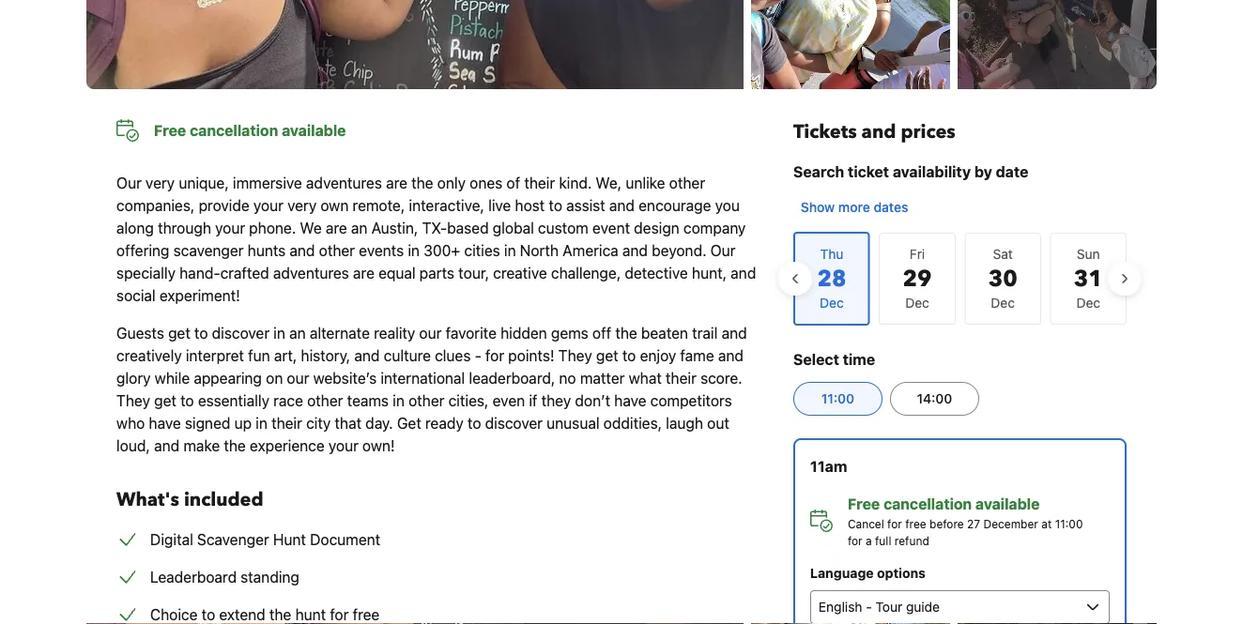 Task type: locate. For each thing, give the bounding box(es) containing it.
0 horizontal spatial have
[[149, 415, 181, 432]]

an
[[351, 219, 368, 237], [289, 324, 306, 342]]

3 dec from the left
[[1077, 295, 1101, 311]]

1 vertical spatial your
[[215, 219, 245, 237]]

are up 'remote,'
[[386, 174, 408, 192]]

0 vertical spatial our
[[419, 324, 442, 342]]

art,
[[274, 347, 297, 365]]

december
[[984, 517, 1039, 531]]

0 vertical spatial discover
[[212, 324, 270, 342]]

we
[[300, 219, 322, 237]]

region
[[778, 224, 1142, 333]]

free for free cancellation available
[[154, 122, 186, 139]]

0 vertical spatial their
[[524, 174, 555, 192]]

our right on
[[287, 370, 309, 387]]

31
[[1074, 263, 1103, 294]]

in
[[408, 242, 420, 260], [504, 242, 516, 260], [274, 324, 285, 342], [393, 392, 405, 410], [256, 415, 268, 432]]

our
[[419, 324, 442, 342], [287, 370, 309, 387]]

to up what
[[623, 347, 636, 365]]

cancellation inside "free cancellation available cancel for free before 27 december at 11:00 for a full refund"
[[884, 495, 972, 513]]

2 vertical spatial your
[[329, 437, 359, 455]]

are
[[386, 174, 408, 192], [326, 219, 347, 237], [353, 264, 375, 282]]

0 vertical spatial available
[[282, 122, 346, 139]]

2 horizontal spatial dec
[[1077, 295, 1101, 311]]

1 horizontal spatial cancellation
[[884, 495, 972, 513]]

digital
[[150, 531, 193, 549]]

host
[[515, 197, 545, 215]]

0 vertical spatial your
[[253, 197, 284, 215]]

discover up fun
[[212, 324, 270, 342]]

free cancellation available cancel for free before 27 december at 11:00 for a full refund
[[848, 495, 1083, 547]]

1 horizontal spatial their
[[524, 174, 555, 192]]

free up cancel
[[848, 495, 880, 513]]

for right -
[[486, 347, 504, 365]]

search
[[793, 163, 844, 181]]

matter
[[580, 370, 625, 387]]

cancellation up unique,
[[190, 122, 278, 139]]

very up we on the left of page
[[287, 197, 317, 215]]

cancellation up 'before'
[[884, 495, 972, 513]]

they down glory
[[116, 392, 150, 410]]

get up creatively at bottom
[[168, 324, 190, 342]]

1 horizontal spatial an
[[351, 219, 368, 237]]

your down 'that'
[[329, 437, 359, 455]]

1 vertical spatial 11:00
[[1055, 517, 1083, 531]]

reality
[[374, 324, 415, 342]]

free up refund
[[905, 517, 927, 531]]

companies,
[[116, 197, 195, 215]]

events
[[359, 242, 404, 260]]

scavenger
[[197, 531, 269, 549]]

dec inside fri 29 dec
[[906, 295, 930, 311]]

your down 'immersive'
[[253, 197, 284, 215]]

0 vertical spatial have
[[614, 392, 647, 410]]

0 horizontal spatial dec
[[906, 295, 930, 311]]

get
[[397, 415, 421, 432]]

dec down the 31 in the top right of the page
[[1077, 295, 1101, 311]]

their up experience
[[271, 415, 302, 432]]

tx-
[[422, 219, 447, 237]]

competitors
[[650, 392, 732, 410]]

2 horizontal spatial are
[[386, 174, 408, 192]]

an down 'remote,'
[[351, 219, 368, 237]]

0 vertical spatial free
[[905, 517, 927, 531]]

their up host
[[524, 174, 555, 192]]

on
[[266, 370, 283, 387]]

detective
[[625, 264, 688, 282]]

their
[[524, 174, 555, 192], [666, 370, 697, 387], [271, 415, 302, 432]]

available up december
[[976, 495, 1040, 513]]

2 vertical spatial are
[[353, 264, 375, 282]]

0 horizontal spatial cancellation
[[190, 122, 278, 139]]

an up art,
[[289, 324, 306, 342]]

2 dec from the left
[[991, 295, 1015, 311]]

oddities,
[[604, 415, 662, 432]]

1 vertical spatial are
[[326, 219, 347, 237]]

language options
[[810, 566, 926, 581]]

the left the only
[[411, 174, 433, 192]]

11:00 down select time
[[821, 391, 855, 407]]

1 vertical spatial cancellation
[[884, 495, 972, 513]]

1 vertical spatial free
[[848, 495, 880, 513]]

unlike
[[626, 174, 665, 192]]

our up clues
[[419, 324, 442, 342]]

international
[[381, 370, 465, 387]]

what's included
[[116, 487, 264, 513]]

1 dec from the left
[[906, 295, 930, 311]]

and up ticket
[[862, 119, 896, 145]]

1 horizontal spatial free
[[848, 495, 880, 513]]

their up competitors
[[666, 370, 697, 387]]

dec inside "sat 30 dec"
[[991, 295, 1015, 311]]

2 horizontal spatial their
[[666, 370, 697, 387]]

your down provide
[[215, 219, 245, 237]]

0 vertical spatial are
[[386, 174, 408, 192]]

dec down 29
[[906, 295, 930, 311]]

and up website's
[[354, 347, 380, 365]]

in up equal
[[408, 242, 420, 260]]

get up matter
[[596, 347, 619, 365]]

they down the gems
[[559, 347, 592, 365]]

0 horizontal spatial available
[[282, 122, 346, 139]]

very up companies,
[[146, 174, 175, 192]]

30
[[989, 263, 1018, 294]]

north
[[520, 242, 559, 260]]

hunt
[[273, 531, 306, 549]]

0 vertical spatial adventures
[[306, 174, 382, 192]]

to
[[549, 197, 562, 215], [194, 324, 208, 342], [623, 347, 636, 365], [180, 392, 194, 410], [468, 415, 481, 432], [202, 606, 215, 624]]

1 vertical spatial our
[[287, 370, 309, 387]]

clues
[[435, 347, 471, 365]]

company
[[684, 219, 746, 237]]

11:00 right at
[[1055, 517, 1083, 531]]

1 vertical spatial they
[[116, 392, 150, 410]]

to up custom
[[549, 197, 562, 215]]

challenge,
[[551, 264, 621, 282]]

extend
[[219, 606, 266, 624]]

1 horizontal spatial our
[[711, 242, 736, 260]]

free right hunt
[[353, 606, 380, 624]]

0 horizontal spatial your
[[215, 219, 245, 237]]

adventures up own
[[306, 174, 382, 192]]

availability
[[893, 163, 971, 181]]

1 vertical spatial adventures
[[273, 264, 349, 282]]

social
[[116, 287, 156, 305]]

favorite
[[446, 324, 497, 342]]

1 vertical spatial available
[[976, 495, 1040, 513]]

ready
[[425, 415, 464, 432]]

creative
[[493, 264, 547, 282]]

have right who
[[149, 415, 181, 432]]

free inside "free cancellation available cancel for free before 27 december at 11:00 for a full refund"
[[848, 495, 880, 513]]

0 vertical spatial free
[[154, 122, 186, 139]]

adventures down we on the left of page
[[273, 264, 349, 282]]

website's
[[313, 370, 377, 387]]

0 horizontal spatial our
[[116, 174, 142, 192]]

tour,
[[459, 264, 489, 282]]

in up art,
[[274, 324, 285, 342]]

and right loud,
[[154, 437, 179, 455]]

specially
[[116, 264, 176, 282]]

0 vertical spatial cancellation
[[190, 122, 278, 139]]

search ticket availability by date
[[793, 163, 1029, 181]]

the
[[411, 174, 433, 192], [615, 324, 637, 342], [224, 437, 246, 455], [269, 606, 291, 624]]

other down we on the left of page
[[319, 242, 355, 260]]

for up full
[[888, 517, 902, 531]]

1 horizontal spatial 11:00
[[1055, 517, 1083, 531]]

their inside 'our very unique, immersive adventures are the only ones of their kind. we, unlike other companies, provide your very own remote, interactive, live host to assist and encourage you along through your phone. we are an austin, tx-based global custom event design company offering scavenger hunts and other events in 300+ cities in north america and beyond. our specially hand-crafted adventures are equal parts tour, creative challenge, detective hunt, and social experiment!'
[[524, 174, 555, 192]]

cities,
[[449, 392, 489, 410]]

own!
[[363, 437, 395, 455]]

2 vertical spatial get
[[154, 392, 176, 410]]

0 horizontal spatial an
[[289, 324, 306, 342]]

get
[[168, 324, 190, 342], [596, 347, 619, 365], [154, 392, 176, 410]]

dec inside sun 31 dec
[[1077, 295, 1101, 311]]

very
[[146, 174, 175, 192], [287, 197, 317, 215]]

dec for 30
[[991, 295, 1015, 311]]

equal
[[378, 264, 416, 282]]

discover down even
[[485, 415, 543, 432]]

are down own
[[326, 219, 347, 237]]

leaderboard
[[150, 569, 237, 586]]

that
[[335, 415, 362, 432]]

leaderboard,
[[469, 370, 555, 387]]

0 horizontal spatial 11:00
[[821, 391, 855, 407]]

free
[[905, 517, 927, 531], [353, 606, 380, 624]]

of
[[507, 174, 520, 192]]

history,
[[301, 347, 350, 365]]

for
[[486, 347, 504, 365], [888, 517, 902, 531], [848, 534, 863, 547], [330, 606, 349, 624]]

sun 31 dec
[[1074, 247, 1103, 311]]

get down while
[[154, 392, 176, 410]]

1 vertical spatial an
[[289, 324, 306, 342]]

1 horizontal spatial free
[[905, 517, 927, 531]]

to left extend
[[202, 606, 215, 624]]

what's
[[116, 487, 179, 513]]

27
[[967, 517, 981, 531]]

sun
[[1077, 247, 1100, 262]]

points!
[[508, 347, 555, 365]]

if
[[529, 392, 538, 410]]

global
[[493, 219, 534, 237]]

beyond.
[[652, 242, 707, 260]]

free for free cancellation available cancel for free before 27 december at 11:00 for a full refund
[[848, 495, 880, 513]]

2 horizontal spatial your
[[329, 437, 359, 455]]

creatively
[[116, 347, 182, 365]]

provide
[[199, 197, 250, 215]]

free up unique,
[[154, 122, 186, 139]]

available up 'immersive'
[[282, 122, 346, 139]]

2 vertical spatial their
[[271, 415, 302, 432]]

are down 'events' in the top of the page
[[353, 264, 375, 282]]

discover
[[212, 324, 270, 342], [485, 415, 543, 432]]

adventures
[[306, 174, 382, 192], [273, 264, 349, 282]]

1 horizontal spatial very
[[287, 197, 317, 215]]

0 horizontal spatial free
[[353, 606, 380, 624]]

1 horizontal spatial available
[[976, 495, 1040, 513]]

0 vertical spatial 11:00
[[821, 391, 855, 407]]

by
[[975, 163, 992, 181]]

1 horizontal spatial dec
[[991, 295, 1015, 311]]

other up city
[[307, 392, 343, 410]]

available inside "free cancellation available cancel for free before 27 december at 11:00 for a full refund"
[[976, 495, 1040, 513]]

our up companies,
[[116, 174, 142, 192]]

to up interpret
[[194, 324, 208, 342]]

own
[[321, 197, 349, 215]]

1 vertical spatial very
[[287, 197, 317, 215]]

0 horizontal spatial free
[[154, 122, 186, 139]]

0 horizontal spatial very
[[146, 174, 175, 192]]

our down company
[[711, 242, 736, 260]]

1 vertical spatial have
[[149, 415, 181, 432]]

dec down 30
[[991, 295, 1015, 311]]

before
[[930, 517, 964, 531]]

0 vertical spatial an
[[351, 219, 368, 237]]

1 horizontal spatial discover
[[485, 415, 543, 432]]

your inside "guests get to discover in an alternate reality our favorite hidden gems off the beaten trail and creatively interpret fun art, history, and culture clues - for points! they get to enjoy fame and glory while appearing on our website's international leaderboard, no matter what their score. they get to essentially race other teams in other cities, even if they don't have competitors who have signed up in their city that day. get ready to discover unusual oddities, laugh out loud, and make the experience your own!"
[[329, 437, 359, 455]]

1 horizontal spatial your
[[253, 197, 284, 215]]

have up oddities,
[[614, 392, 647, 410]]

0 vertical spatial our
[[116, 174, 142, 192]]

1 horizontal spatial they
[[559, 347, 592, 365]]

other up encourage at the top right of the page
[[669, 174, 705, 192]]

1 vertical spatial our
[[711, 242, 736, 260]]



Task type: describe. For each thing, give the bounding box(es) containing it.
and up "event"
[[609, 197, 635, 215]]

no
[[559, 370, 576, 387]]

experiment!
[[160, 287, 240, 305]]

assist
[[566, 197, 605, 215]]

date
[[996, 163, 1029, 181]]

along
[[116, 219, 154, 237]]

cancellation for free cancellation available
[[190, 122, 278, 139]]

sat 30 dec
[[989, 247, 1018, 311]]

parts
[[420, 264, 455, 282]]

race
[[273, 392, 303, 410]]

available for free cancellation available cancel for free before 27 december at 11:00 for a full refund
[[976, 495, 1040, 513]]

hunts
[[248, 242, 286, 260]]

scavenger
[[173, 242, 244, 260]]

to down cities,
[[468, 415, 481, 432]]

11:00 inside "free cancellation available cancel for free before 27 december at 11:00 for a full refund"
[[1055, 517, 1083, 531]]

loud,
[[116, 437, 150, 455]]

guests get to discover in an alternate reality our favorite hidden gems off the beaten trail and creatively interpret fun art, history, and culture clues - for points! they get to enjoy fame and glory while appearing on our website's international leaderboard, no matter what their score. they get to essentially race other teams in other cities, even if they don't have competitors who have signed up in their city that day. get ready to discover unusual oddities, laugh out loud, and make the experience your own!
[[116, 324, 747, 455]]

29
[[903, 263, 932, 294]]

enjoy
[[640, 347, 676, 365]]

interactive,
[[409, 197, 484, 215]]

show more dates
[[801, 200, 908, 215]]

full
[[875, 534, 892, 547]]

hand-
[[180, 264, 220, 282]]

1 vertical spatial free
[[353, 606, 380, 624]]

in down global
[[504, 242, 516, 260]]

11am
[[810, 458, 847, 476]]

alternate
[[310, 324, 370, 342]]

hidden
[[501, 324, 547, 342]]

1 vertical spatial their
[[666, 370, 697, 387]]

and right trail
[[722, 324, 747, 342]]

free inside "free cancellation available cancel for free before 27 december at 11:00 for a full refund"
[[905, 517, 927, 531]]

cities
[[464, 242, 500, 260]]

experience
[[250, 437, 325, 455]]

while
[[155, 370, 190, 387]]

dec for 29
[[906, 295, 930, 311]]

teams
[[347, 392, 389, 410]]

and up detective
[[623, 242, 648, 260]]

through
[[158, 219, 211, 237]]

our very unique, immersive adventures are the only ones of their kind. we, unlike other companies, provide your very own remote, interactive, live host to assist and encourage you along through your phone. we are an austin, tx-based global custom event design company offering scavenger hunts and other events in 300+ cities in north america and beyond. our specially hand-crafted adventures are equal parts tour, creative challenge, detective hunt, and social experiment!
[[116, 174, 756, 305]]

digital scavenger hunt document
[[150, 531, 381, 549]]

design
[[634, 219, 680, 237]]

language
[[810, 566, 874, 581]]

a
[[866, 534, 872, 547]]

0 horizontal spatial their
[[271, 415, 302, 432]]

cancel
[[848, 517, 884, 531]]

for right hunt
[[330, 606, 349, 624]]

an inside "guests get to discover in an alternate reality our favorite hidden gems off the beaten trail and creatively interpret fun art, history, and culture clues - for points! they get to enjoy fame and glory while appearing on our website's international leaderboard, no matter what their score. they get to essentially race other teams in other cities, even if they don't have competitors who have signed up in their city that day. get ready to discover unusual oddities, laugh out loud, and make the experience your own!"
[[289, 324, 306, 342]]

beaten
[[641, 324, 688, 342]]

don't
[[575, 392, 610, 410]]

who
[[116, 415, 145, 432]]

hunt
[[295, 606, 326, 624]]

and down we on the left of page
[[290, 242, 315, 260]]

select time
[[793, 351, 875, 369]]

cancellation for free cancellation available cancel for free before 27 december at 11:00 for a full refund
[[884, 495, 972, 513]]

an inside 'our very unique, immersive adventures are the only ones of their kind. we, unlike other companies, provide your very own remote, interactive, live host to assist and encourage you along through your phone. we are an austin, tx-based global custom event design company offering scavenger hunts and other events in 300+ cities in north america and beyond. our specially hand-crafted adventures are equal parts tour, creative challenge, detective hunt, and social experiment!'
[[351, 219, 368, 237]]

live
[[488, 197, 511, 215]]

we,
[[596, 174, 622, 192]]

appearing
[[194, 370, 262, 387]]

laugh
[[666, 415, 703, 432]]

even
[[493, 392, 525, 410]]

remote,
[[353, 197, 405, 215]]

0 vertical spatial they
[[559, 347, 592, 365]]

trail
[[692, 324, 718, 342]]

0 vertical spatial very
[[146, 174, 175, 192]]

14:00
[[917, 391, 953, 407]]

for left 'a'
[[848, 534, 863, 547]]

score.
[[701, 370, 743, 387]]

1 vertical spatial discover
[[485, 415, 543, 432]]

dec for 31
[[1077, 295, 1101, 311]]

other down international
[[409, 392, 445, 410]]

phone.
[[249, 219, 296, 237]]

to down while
[[180, 392, 194, 410]]

unusual
[[547, 415, 600, 432]]

you
[[715, 197, 740, 215]]

encourage
[[639, 197, 711, 215]]

america
[[563, 242, 619, 260]]

kind.
[[559, 174, 592, 192]]

0 horizontal spatial they
[[116, 392, 150, 410]]

immersive
[[233, 174, 302, 192]]

signed
[[185, 415, 230, 432]]

0 horizontal spatial are
[[326, 219, 347, 237]]

dates
[[874, 200, 908, 215]]

available for free cancellation available
[[282, 122, 346, 139]]

out
[[707, 415, 730, 432]]

1 horizontal spatial are
[[353, 264, 375, 282]]

300+
[[424, 242, 460, 260]]

fri 29 dec
[[903, 247, 932, 311]]

in right up
[[256, 415, 268, 432]]

in up get
[[393, 392, 405, 410]]

choice to extend the hunt for free
[[150, 606, 380, 624]]

show more dates button
[[793, 191, 916, 224]]

what
[[629, 370, 662, 387]]

make
[[183, 437, 220, 455]]

the down up
[[224, 437, 246, 455]]

fame
[[680, 347, 714, 365]]

1 horizontal spatial have
[[614, 392, 647, 410]]

the left hunt
[[269, 606, 291, 624]]

to inside 'our very unique, immersive adventures are the only ones of their kind. we, unlike other companies, provide your very own remote, interactive, live host to assist and encourage you along through your phone. we are an austin, tx-based global custom event design company offering scavenger hunts and other events in 300+ cities in north america and beyond. our specially hand-crafted adventures are equal parts tour, creative challenge, detective hunt, and social experiment!'
[[549, 197, 562, 215]]

fri
[[910, 247, 925, 262]]

region containing 29
[[778, 224, 1142, 333]]

document
[[310, 531, 381, 549]]

0 horizontal spatial discover
[[212, 324, 270, 342]]

for inside "guests get to discover in an alternate reality our favorite hidden gems off the beaten trail and creatively interpret fun art, history, and culture clues - for points! they get to enjoy fame and glory while appearing on our website's international leaderboard, no matter what their score. they get to essentially race other teams in other cities, even if they don't have competitors who have signed up in their city that day. get ready to discover unusual oddities, laugh out loud, and make the experience your own!"
[[486, 347, 504, 365]]

the inside 'our very unique, immersive adventures are the only ones of their kind. we, unlike other companies, provide your very own remote, interactive, live host to assist and encourage you along through your phone. we are an austin, tx-based global custom event design company offering scavenger hunts and other events in 300+ cities in north america and beyond. our specially hand-crafted adventures are equal parts tour, creative challenge, detective hunt, and social experiment!'
[[411, 174, 433, 192]]

and up score.
[[718, 347, 744, 365]]

1 vertical spatial get
[[596, 347, 619, 365]]

0 vertical spatial get
[[168, 324, 190, 342]]

more
[[839, 200, 870, 215]]

-
[[475, 347, 482, 365]]

1 horizontal spatial our
[[419, 324, 442, 342]]

they
[[542, 392, 571, 410]]

0 horizontal spatial our
[[287, 370, 309, 387]]

culture
[[384, 347, 431, 365]]

and right hunt,
[[731, 264, 756, 282]]

options
[[877, 566, 926, 581]]

the right off
[[615, 324, 637, 342]]

guests
[[116, 324, 164, 342]]



Task type: vqa. For each thing, say whether or not it's contained in the screenshot.
signed at the left of the page
yes



